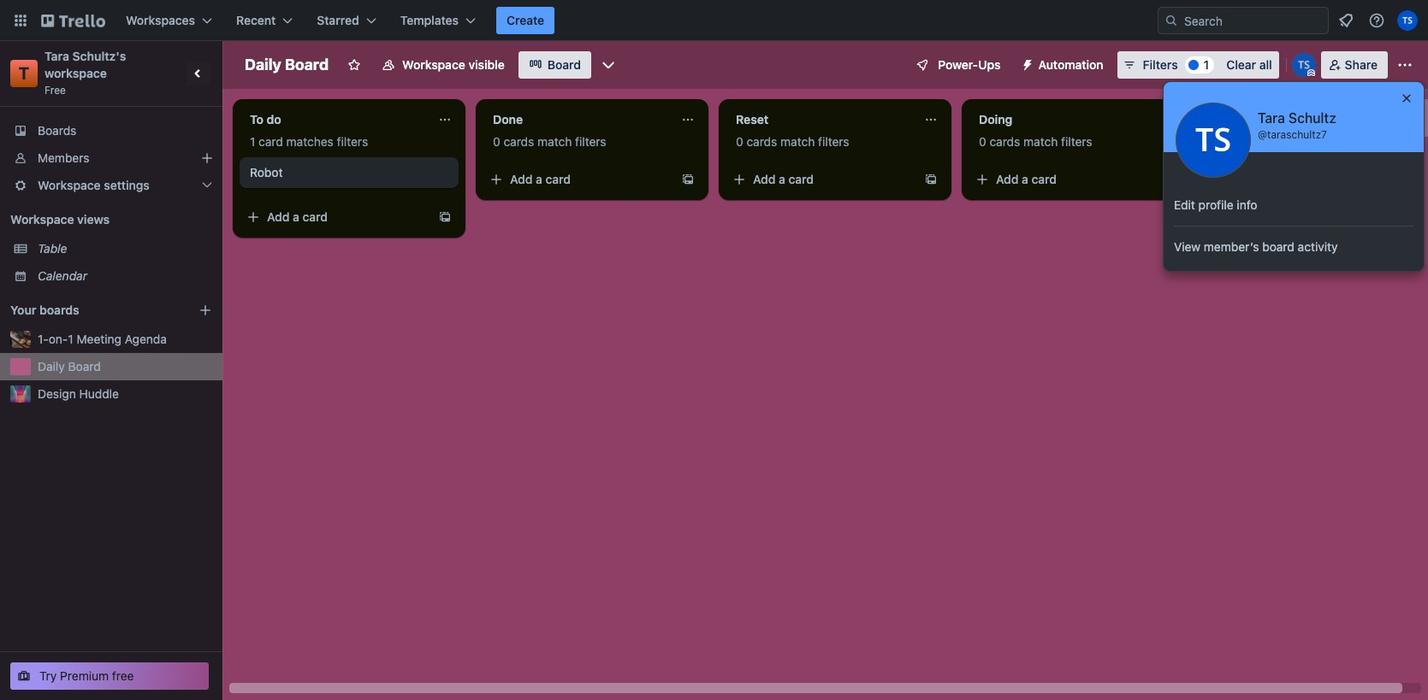 Task type: vqa. For each thing, say whether or not it's contained in the screenshot.
VOTES
no



Task type: describe. For each thing, give the bounding box(es) containing it.
member's
[[1204, 240, 1259, 254]]

clear
[[1227, 57, 1256, 72]]

tara schultz's workspace link
[[45, 49, 129, 80]]

add for done
[[510, 172, 533, 187]]

workspace settings
[[38, 178, 150, 193]]

add for doing
[[996, 172, 1019, 187]]

add another list
[[1236, 110, 1325, 125]]

reset
[[736, 112, 769, 127]]

match for doing
[[1024, 134, 1058, 149]]

do
[[267, 112, 281, 127]]

automation button
[[1015, 51, 1114, 79]]

design huddle link
[[38, 386, 212, 403]]

a for reset
[[779, 172, 786, 187]]

robot link
[[250, 164, 448, 181]]

0 for doing
[[979, 134, 986, 149]]

view
[[1174, 240, 1201, 254]]

try
[[39, 669, 57, 684]]

board inside 'text box'
[[285, 56, 329, 74]]

star or unstar board image
[[348, 58, 361, 72]]

back to home image
[[41, 7, 105, 34]]

add a card button for to do
[[240, 204, 431, 231]]

table
[[38, 241, 67, 256]]

edit
[[1174, 198, 1196, 212]]

card for doing
[[1032, 172, 1057, 187]]

Done text field
[[483, 106, 671, 134]]

workspace views
[[10, 212, 110, 227]]

add for reset
[[753, 172, 776, 187]]

all
[[1260, 57, 1272, 72]]

primary element
[[0, 0, 1428, 41]]

workspace for workspace views
[[10, 212, 74, 227]]

share button
[[1321, 51, 1388, 79]]

workspace for workspace settings
[[38, 178, 101, 193]]

card down do
[[259, 134, 283, 149]]

design
[[38, 387, 76, 401]]

create from template… image for 1 card matches filters
[[438, 211, 452, 224]]

schultz
[[1289, 110, 1337, 126]]

add another list button
[[1205, 99, 1428, 137]]

@
[[1258, 128, 1268, 141]]

t
[[19, 63, 29, 83]]

automation
[[1039, 57, 1104, 72]]

schultz's
[[72, 49, 126, 63]]

recent
[[236, 13, 276, 27]]

match for done
[[538, 134, 572, 149]]

cards for done
[[504, 134, 534, 149]]

another
[[1262, 110, 1305, 125]]

workspaces button
[[116, 7, 223, 34]]

0 horizontal spatial daily board
[[38, 359, 101, 374]]

your
[[10, 303, 36, 318]]

0 for done
[[493, 134, 500, 149]]

2 horizontal spatial board
[[548, 57, 581, 72]]

this member is an admin of this board. image
[[1307, 69, 1315, 77]]

done
[[493, 112, 523, 127]]

workspaces
[[126, 13, 195, 27]]

members
[[38, 151, 89, 165]]

1-on-1 meeting agenda link
[[38, 331, 212, 348]]

your boards
[[10, 303, 79, 318]]

workspace visible
[[402, 57, 505, 72]]

try premium free
[[39, 669, 134, 684]]

premium
[[60, 669, 109, 684]]

list
[[1309, 110, 1325, 125]]

starred
[[317, 13, 359, 27]]

workspace visible button
[[372, 51, 515, 79]]

boards link
[[0, 117, 223, 145]]

templates
[[400, 13, 459, 27]]

1-on-1 meeting agenda
[[38, 332, 167, 347]]

huddle
[[79, 387, 119, 401]]

Search field
[[1178, 8, 1328, 33]]

meeting
[[77, 332, 121, 347]]

power-ups
[[938, 57, 1001, 72]]

create
[[507, 13, 544, 27]]

add a card for doing
[[996, 172, 1057, 187]]

ups
[[978, 57, 1001, 72]]

agenda
[[125, 332, 167, 347]]

1-
[[38, 332, 49, 347]]

a for done
[[536, 172, 543, 187]]

board link
[[518, 51, 591, 79]]

filters for doing
[[1061, 134, 1093, 149]]

filters for to do
[[337, 134, 368, 149]]

add a card for to do
[[267, 210, 328, 224]]

1 for 1 card matches filters
[[250, 134, 255, 149]]

close image
[[1400, 92, 1414, 105]]

board
[[1263, 240, 1295, 254]]

free
[[112, 669, 134, 684]]

create button
[[496, 7, 555, 34]]

add board image
[[199, 304, 212, 318]]

templates button
[[390, 7, 486, 34]]

Doing text field
[[969, 106, 1157, 134]]

visible
[[469, 57, 505, 72]]



Task type: locate. For each thing, give the bounding box(es) containing it.
add a card button down done text box
[[483, 166, 674, 193]]

1 left 'clear'
[[1204, 57, 1209, 72]]

0 horizontal spatial tara
[[45, 49, 69, 63]]

matches
[[286, 134, 334, 149]]

1 for 1
[[1204, 57, 1209, 72]]

2 horizontal spatial match
[[1024, 134, 1058, 149]]

daily down recent popup button
[[245, 56, 281, 74]]

0 horizontal spatial board
[[68, 359, 101, 374]]

0 vertical spatial create from template… image
[[681, 173, 695, 187]]

add a card button down reset text field
[[726, 166, 917, 193]]

add a card for done
[[510, 172, 571, 187]]

filters
[[337, 134, 368, 149], [575, 134, 606, 149], [818, 134, 850, 149], [1061, 134, 1093, 149]]

to do
[[250, 112, 281, 127]]

1 horizontal spatial board
[[285, 56, 329, 74]]

daily board
[[245, 56, 329, 74], [38, 359, 101, 374]]

filters for reset
[[818, 134, 850, 149]]

your boards with 3 items element
[[10, 300, 173, 321]]

add a card
[[510, 172, 571, 187], [753, 172, 814, 187], [996, 172, 1057, 187], [267, 210, 328, 224]]

daily board down recent popup button
[[245, 56, 329, 74]]

match down the "doing" "text box"
[[1024, 134, 1058, 149]]

a for to do
[[293, 210, 299, 224]]

1 create from template… image from the left
[[924, 173, 938, 187]]

0
[[493, 134, 500, 149], [736, 134, 743, 149], [979, 134, 986, 149]]

members link
[[0, 145, 223, 172]]

0 cards match filters down the "doing" "text box"
[[979, 134, 1093, 149]]

edit profile info
[[1174, 198, 1258, 212]]

a down robot link at the top left
[[293, 210, 299, 224]]

cards for reset
[[747, 134, 777, 149]]

add a card down the doing
[[996, 172, 1057, 187]]

workspace navigation collapse icon image
[[187, 62, 211, 86]]

a
[[536, 172, 543, 187], [779, 172, 786, 187], [1022, 172, 1029, 187], [293, 210, 299, 224]]

1
[[1204, 57, 1209, 72], [250, 134, 255, 149], [68, 332, 73, 347]]

card down reset text field
[[789, 172, 814, 187]]

1 horizontal spatial tara
[[1258, 110, 1285, 126]]

0 cards match filters for doing
[[979, 134, 1093, 149]]

To do text field
[[240, 106, 428, 134]]

2 vertical spatial 1
[[68, 332, 73, 347]]

card for to do
[[303, 210, 328, 224]]

create from template… image for reset
[[924, 173, 938, 187]]

daily board inside 'text box'
[[245, 56, 329, 74]]

workspace for workspace visible
[[402, 57, 465, 72]]

0 cards match filters for done
[[493, 134, 606, 149]]

robot
[[250, 165, 283, 180]]

1 card matches filters
[[250, 134, 368, 149]]

add a card down robot at the left of the page
[[267, 210, 328, 224]]

tara schultz @ taraschultz7
[[1258, 110, 1337, 141]]

1 horizontal spatial daily board
[[245, 56, 329, 74]]

add a card button for doing
[[969, 166, 1161, 193]]

doing
[[979, 112, 1013, 127]]

1 horizontal spatial 0
[[736, 134, 743, 149]]

0 vertical spatial tara
[[45, 49, 69, 63]]

tara up @
[[1258, 110, 1285, 126]]

0 horizontal spatial cards
[[504, 134, 534, 149]]

create from template… image for doing
[[1167, 173, 1181, 187]]

add a card for reset
[[753, 172, 814, 187]]

add down robot at the left of the page
[[267, 210, 290, 224]]

1 vertical spatial daily
[[38, 359, 65, 374]]

board up 'design huddle'
[[68, 359, 101, 374]]

create from template… image
[[924, 173, 938, 187], [1167, 173, 1181, 187]]

0 vertical spatial daily board
[[245, 56, 329, 74]]

add a card button for done
[[483, 166, 674, 193]]

design huddle
[[38, 387, 119, 401]]

1 filters from the left
[[337, 134, 368, 149]]

3 cards from the left
[[990, 134, 1020, 149]]

1 match from the left
[[538, 134, 572, 149]]

1 vertical spatial tara
[[1258, 110, 1285, 126]]

add
[[1236, 110, 1258, 125], [510, 172, 533, 187], [753, 172, 776, 187], [996, 172, 1019, 187], [267, 210, 290, 224]]

activity
[[1298, 240, 1338, 254]]

show menu image
[[1397, 56, 1414, 74]]

0 down the doing
[[979, 134, 986, 149]]

1 0 from the left
[[493, 134, 500, 149]]

add down the doing
[[996, 172, 1019, 187]]

add a card button down robot link at the top left
[[240, 204, 431, 231]]

match down done text box
[[538, 134, 572, 149]]

daily
[[245, 56, 281, 74], [38, 359, 65, 374]]

0 cards match filters down done text box
[[493, 134, 606, 149]]

tara up workspace
[[45, 49, 69, 63]]

board left the star or unstar board image
[[285, 56, 329, 74]]

Board name text field
[[236, 51, 337, 79]]

open information menu image
[[1368, 12, 1386, 29]]

recent button
[[226, 7, 303, 34]]

3 match from the left
[[1024, 134, 1058, 149]]

workspace settings button
[[0, 172, 223, 199]]

tara
[[45, 49, 69, 63], [1258, 110, 1285, 126]]

workspace inside "popup button"
[[38, 178, 101, 193]]

0 horizontal spatial 1
[[68, 332, 73, 347]]

0 notifications image
[[1336, 10, 1356, 31]]

settings
[[104, 178, 150, 193]]

table link
[[38, 240, 212, 258]]

1 vertical spatial create from template… image
[[438, 211, 452, 224]]

sm image
[[1015, 51, 1039, 75]]

2 0 cards match filters from the left
[[736, 134, 850, 149]]

create from template… image for 0 cards match filters
[[681, 173, 695, 187]]

boards
[[38, 123, 76, 138]]

boards
[[39, 303, 79, 318]]

0 horizontal spatial create from template… image
[[438, 211, 452, 224]]

tara schultz (taraschultz7) image right all
[[1292, 53, 1316, 77]]

card down the "doing" "text box"
[[1032, 172, 1057, 187]]

clear all
[[1227, 57, 1272, 72]]

daily board link
[[38, 359, 212, 376]]

cards down the doing
[[990, 134, 1020, 149]]

0 horizontal spatial 0
[[493, 134, 500, 149]]

add a card down reset
[[753, 172, 814, 187]]

add a card button for reset
[[726, 166, 917, 193]]

views
[[77, 212, 110, 227]]

1 right 1-
[[68, 332, 73, 347]]

a down reset text field
[[779, 172, 786, 187]]

workspace
[[402, 57, 465, 72], [38, 178, 101, 193], [10, 212, 74, 227]]

a for doing
[[1022, 172, 1029, 187]]

4 filters from the left
[[1061, 134, 1093, 149]]

profile
[[1199, 198, 1234, 212]]

add down reset
[[753, 172, 776, 187]]

filters down the "doing" "text box"
[[1061, 134, 1093, 149]]

tara schultz's workspace free
[[45, 49, 129, 97]]

t link
[[10, 60, 38, 87]]

1 cards from the left
[[504, 134, 534, 149]]

add for to do
[[267, 210, 290, 224]]

daily up the design
[[38, 359, 65, 374]]

workspace inside button
[[402, 57, 465, 72]]

card for reset
[[789, 172, 814, 187]]

2 vertical spatial workspace
[[10, 212, 74, 227]]

0 for reset
[[736, 134, 743, 149]]

1 horizontal spatial daily
[[245, 56, 281, 74]]

3 0 cards match filters from the left
[[979, 134, 1093, 149]]

daily inside 'text box'
[[245, 56, 281, 74]]

workspace down templates popup button
[[402, 57, 465, 72]]

a down the "doing" "text box"
[[1022, 172, 1029, 187]]

2 horizontal spatial cards
[[990, 134, 1020, 149]]

board left customize views icon
[[548, 57, 581, 72]]

card down done text box
[[546, 172, 571, 187]]

match
[[538, 134, 572, 149], [781, 134, 815, 149], [1024, 134, 1058, 149]]

calendar
[[38, 269, 87, 283]]

power-ups button
[[904, 51, 1011, 79]]

a down done text box
[[536, 172, 543, 187]]

clear all button
[[1220, 51, 1279, 79]]

2 horizontal spatial 1
[[1204, 57, 1209, 72]]

power-
[[938, 57, 978, 72]]

filters for done
[[575, 134, 606, 149]]

1 horizontal spatial create from template… image
[[681, 173, 695, 187]]

free
[[45, 84, 66, 97]]

starred button
[[307, 7, 387, 34]]

tara for schultz
[[1258, 110, 1285, 126]]

add a card button down the "doing" "text box"
[[969, 166, 1161, 193]]

0 horizontal spatial daily
[[38, 359, 65, 374]]

0 horizontal spatial tara schultz (taraschultz7) image
[[1176, 103, 1251, 178]]

0 cards match filters
[[493, 134, 606, 149], [736, 134, 850, 149], [979, 134, 1093, 149]]

cards
[[504, 134, 534, 149], [747, 134, 777, 149], [990, 134, 1020, 149]]

2 match from the left
[[781, 134, 815, 149]]

taraschultz7
[[1268, 128, 1327, 141]]

tara schultz (taraschultz7) image left @
[[1176, 103, 1251, 178]]

1 down to
[[250, 134, 255, 149]]

add down done
[[510, 172, 533, 187]]

board
[[285, 56, 329, 74], [548, 57, 581, 72], [68, 359, 101, 374]]

1 horizontal spatial tara schultz (taraschultz7) image
[[1292, 53, 1316, 77]]

cards down reset
[[747, 134, 777, 149]]

2 horizontal spatial 0 cards match filters
[[979, 134, 1093, 149]]

card for done
[[546, 172, 571, 187]]

1 horizontal spatial cards
[[747, 134, 777, 149]]

0 vertical spatial workspace
[[402, 57, 465, 72]]

0 vertical spatial tara schultz (taraschultz7) image
[[1292, 53, 1316, 77]]

match for reset
[[781, 134, 815, 149]]

2 0 from the left
[[736, 134, 743, 149]]

tara schultz (taraschultz7) image
[[1292, 53, 1316, 77], [1176, 103, 1251, 178]]

tara schultz (taraschultz7) image
[[1398, 10, 1418, 31]]

workspace down members
[[38, 178, 101, 193]]

filters down reset text field
[[818, 134, 850, 149]]

0 cards match filters down reset text field
[[736, 134, 850, 149]]

view member's board activity
[[1174, 240, 1338, 254]]

0 vertical spatial 1
[[1204, 57, 1209, 72]]

2 filters from the left
[[575, 134, 606, 149]]

add up @
[[1236, 110, 1258, 125]]

1 horizontal spatial create from template… image
[[1167, 173, 1181, 187]]

workspace up table
[[10, 212, 74, 227]]

1 horizontal spatial 1
[[250, 134, 255, 149]]

workspace
[[45, 66, 107, 80]]

3 0 from the left
[[979, 134, 986, 149]]

1 horizontal spatial match
[[781, 134, 815, 149]]

tara for schultz's
[[45, 49, 69, 63]]

card down robot link at the top left
[[303, 210, 328, 224]]

2 create from template… image from the left
[[1167, 173, 1181, 187]]

0 down reset
[[736, 134, 743, 149]]

0 cards match filters for reset
[[736, 134, 850, 149]]

1 0 cards match filters from the left
[[493, 134, 606, 149]]

filters
[[1143, 57, 1178, 72]]

0 horizontal spatial 0 cards match filters
[[493, 134, 606, 149]]

1 vertical spatial tara schultz (taraschultz7) image
[[1176, 103, 1251, 178]]

1 vertical spatial 1
[[250, 134, 255, 149]]

1 vertical spatial workspace
[[38, 178, 101, 193]]

share
[[1345, 57, 1378, 72]]

0 horizontal spatial match
[[538, 134, 572, 149]]

cards for doing
[[990, 134, 1020, 149]]

Reset text field
[[726, 106, 914, 134]]

1 vertical spatial daily board
[[38, 359, 101, 374]]

add a card down done
[[510, 172, 571, 187]]

create from template… image
[[681, 173, 695, 187], [438, 211, 452, 224]]

2 horizontal spatial 0
[[979, 134, 986, 149]]

3 filters from the left
[[818, 134, 850, 149]]

filters down to do text box
[[337, 134, 368, 149]]

add a card button
[[483, 166, 674, 193], [726, 166, 917, 193], [969, 166, 1161, 193], [240, 204, 431, 231]]

search image
[[1165, 14, 1178, 27]]

2 cards from the left
[[747, 134, 777, 149]]

on-
[[49, 332, 68, 347]]

0 vertical spatial daily
[[245, 56, 281, 74]]

1 horizontal spatial 0 cards match filters
[[736, 134, 850, 149]]

cards down done
[[504, 134, 534, 149]]

card
[[259, 134, 283, 149], [546, 172, 571, 187], [789, 172, 814, 187], [1032, 172, 1057, 187], [303, 210, 328, 224]]

info
[[1237, 198, 1258, 212]]

calendar link
[[38, 268, 212, 285]]

customize views image
[[600, 56, 617, 74]]

to
[[250, 112, 264, 127]]

match down reset text field
[[781, 134, 815, 149]]

tara inside "tara schultz @ taraschultz7"
[[1258, 110, 1285, 126]]

0 down done
[[493, 134, 500, 149]]

tara inside the tara schultz's workspace free
[[45, 49, 69, 63]]

0 horizontal spatial create from template… image
[[924, 173, 938, 187]]

try premium free button
[[10, 663, 209, 691]]

daily board up 'design huddle'
[[38, 359, 101, 374]]

filters down done text box
[[575, 134, 606, 149]]



